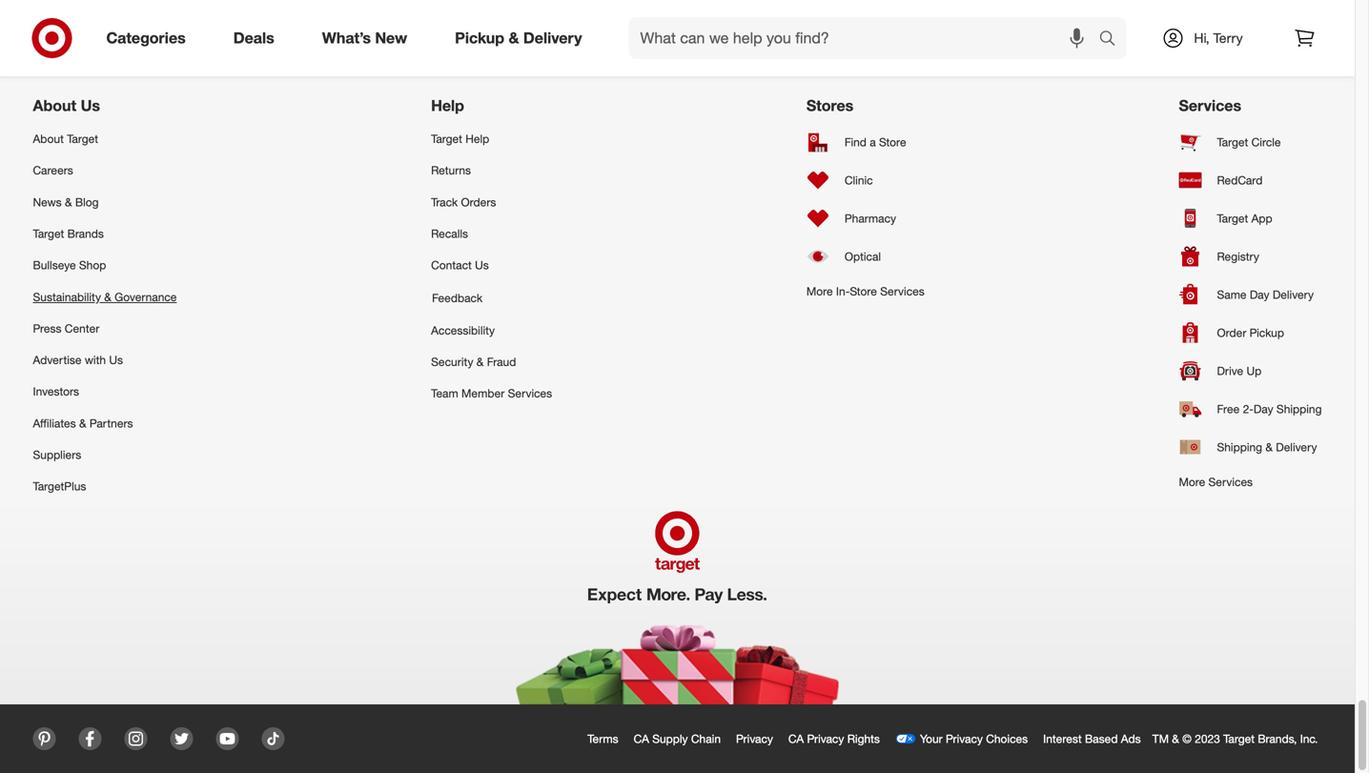 Task type: vqa. For each thing, say whether or not it's contained in the screenshot.
bottommost 3
no



Task type: describe. For each thing, give the bounding box(es) containing it.
*
[[390, 25, 394, 37]]

advertise
[[33, 353, 82, 367]]

redcard
[[1217, 173, 1263, 187]]

redcard link
[[1179, 161, 1322, 199]]

1 horizontal spatial shipping
[[1277, 402, 1322, 416]]

target help
[[431, 132, 489, 146]]

careers
[[33, 163, 73, 178]]

recalls
[[431, 227, 468, 241]]

team
[[431, 386, 458, 401]]

press
[[33, 321, 61, 336]]

services down shipping & delivery link
[[1209, 475, 1253, 489]]

optical link
[[807, 238, 925, 276]]

suppliers
[[33, 448, 81, 462]]

search
[[1091, 31, 1136, 49]]

affiliates & partners link
[[33, 408, 177, 439]]

free
[[1217, 402, 1240, 416]]

same day delivery link
[[1179, 276, 1322, 314]]

app
[[1252, 211, 1273, 226]]

free 2-day shipping
[[1217, 402, 1322, 416]]

suppliers link
[[33, 439, 177, 471]]

drive up
[[1217, 364, 1262, 378]]

target right 2023
[[1224, 732, 1255, 746]]

vary
[[790, 28, 812, 42]]

find a store
[[845, 135, 907, 149]]

target circle link
[[1179, 123, 1322, 161]]

same
[[1217, 288, 1247, 302]]

ca for ca privacy rights
[[789, 732, 804, 746]]

pickup & delivery
[[455, 29, 582, 47]]

affiliates & partners
[[33, 416, 133, 430]]

interest based ads link
[[1040, 727, 1153, 750]]

bullseye shop
[[33, 258, 106, 272]]

us inside advertise with us 'link'
[[109, 353, 123, 367]]

2023
[[1195, 732, 1221, 746]]

shop
[[79, 258, 106, 272]]

more in-store services link
[[807, 276, 925, 307]]

about for about target
[[33, 132, 64, 146]]

sustainability & governance link
[[33, 281, 177, 313]]

tm & © 2023 target brands, inc.
[[1153, 732, 1319, 746]]

target for target app
[[1217, 211, 1249, 226]]

investors link
[[33, 376, 177, 408]]

clinic
[[845, 173, 873, 187]]

by
[[815, 28, 827, 42]]

about for about us
[[33, 96, 76, 115]]

security
[[431, 355, 473, 369]]

targetplus
[[33, 479, 86, 494]]

target app
[[1217, 211, 1273, 226]]

drive
[[1217, 364, 1244, 378]]

returns
[[431, 163, 471, 178]]

us for contact us
[[475, 258, 489, 272]]

stores
[[807, 96, 854, 115]]

your privacy choices
[[920, 732, 1028, 746]]

at
[[897, 28, 906, 42]]

feedback button
[[431, 281, 552, 315]]

blog
[[75, 195, 99, 209]]

contact
[[431, 258, 472, 272]]

brands,
[[1258, 732, 1297, 746]]

investors
[[33, 385, 79, 399]]

restrictions
[[488, 28, 549, 42]]

* see offer details. restrictions apply. pricing, promotions and availability may vary by location and at target.com
[[390, 25, 965, 42]]

store for a
[[879, 135, 907, 149]]

advertise with us
[[33, 353, 123, 367]]

& for sustainability
[[104, 290, 111, 304]]

apply.
[[552, 28, 582, 42]]

delivery for pickup & delivery
[[524, 29, 582, 47]]

may
[[766, 28, 787, 42]]

circle
[[1252, 135, 1281, 149]]

services down optical link
[[881, 284, 925, 299]]

registry link
[[1179, 238, 1322, 276]]

press center link
[[33, 313, 177, 344]]

based
[[1085, 732, 1118, 746]]

details.
[[446, 28, 485, 42]]

services down fraud
[[508, 386, 552, 401]]

track orders link
[[431, 186, 552, 218]]

sustainability
[[33, 290, 101, 304]]

more in-store services
[[807, 284, 925, 299]]

ca privacy rights link
[[785, 727, 892, 750]]

target down about us
[[67, 132, 98, 146]]

order
[[1217, 326, 1247, 340]]

ca supply chain
[[634, 732, 721, 746]]

& for news
[[65, 195, 72, 209]]

track
[[431, 195, 458, 209]]

chain
[[691, 732, 721, 746]]

feedback
[[432, 291, 483, 305]]

hi,
[[1194, 30, 1210, 46]]

what's
[[322, 29, 371, 47]]

choices
[[986, 732, 1028, 746]]

accessibility
[[431, 323, 495, 338]]

targetplus link
[[33, 471, 177, 502]]



Task type: locate. For each thing, give the bounding box(es) containing it.
target down news
[[33, 227, 64, 241]]

bullseye
[[33, 258, 76, 272]]

What can we help you find? suggestions appear below search field
[[629, 17, 1104, 59]]

2 and from the left
[[874, 28, 893, 42]]

1 horizontal spatial ca
[[789, 732, 804, 746]]

more
[[807, 284, 833, 299], [1179, 475, 1206, 489]]

0 horizontal spatial pickup
[[455, 29, 505, 47]]

pickup right the order
[[1250, 326, 1285, 340]]

day right free
[[1254, 402, 1274, 416]]

&
[[509, 29, 519, 47], [65, 195, 72, 209], [104, 290, 111, 304], [477, 355, 484, 369], [79, 416, 86, 430], [1266, 440, 1273, 454], [1172, 732, 1180, 746]]

0 vertical spatial about
[[33, 96, 76, 115]]

team member services
[[431, 386, 552, 401]]

ca supply chain link
[[630, 727, 732, 750]]

new
[[375, 29, 407, 47]]

bullseye shop link
[[33, 250, 177, 281]]

shipping up more services link
[[1217, 440, 1263, 454]]

terms
[[588, 732, 619, 746]]

target app link
[[1179, 199, 1322, 238]]

0 vertical spatial help
[[431, 96, 464, 115]]

us
[[81, 96, 100, 115], [475, 258, 489, 272], [109, 353, 123, 367]]

2 privacy from the left
[[807, 732, 844, 746]]

your
[[920, 732, 943, 746]]

ca right privacy link
[[789, 732, 804, 746]]

about up 'about target'
[[33, 96, 76, 115]]

your privacy choices link
[[892, 727, 1040, 750]]

2 horizontal spatial us
[[475, 258, 489, 272]]

& down the bullseye shop link
[[104, 290, 111, 304]]

contact us link
[[431, 250, 552, 281]]

partners
[[90, 416, 133, 430]]

1 vertical spatial help
[[466, 132, 489, 146]]

sustainability & governance
[[33, 290, 177, 304]]

deals
[[233, 29, 274, 47]]

0 vertical spatial delivery
[[524, 29, 582, 47]]

privacy for your privacy choices
[[946, 732, 983, 746]]

0 vertical spatial store
[[879, 135, 907, 149]]

interest
[[1044, 732, 1082, 746]]

2 about from the top
[[33, 132, 64, 146]]

1 about from the top
[[33, 96, 76, 115]]

0 vertical spatial us
[[81, 96, 100, 115]]

1 horizontal spatial more
[[1179, 475, 1206, 489]]

0 horizontal spatial us
[[81, 96, 100, 115]]

1 horizontal spatial store
[[879, 135, 907, 149]]

more for more services
[[1179, 475, 1206, 489]]

privacy right chain
[[736, 732, 773, 746]]

us inside contact us "link"
[[475, 258, 489, 272]]

us right the with
[[109, 353, 123, 367]]

help up returns link
[[466, 132, 489, 146]]

& left blog
[[65, 195, 72, 209]]

target brands link
[[33, 218, 177, 250]]

1 vertical spatial more
[[1179, 475, 1206, 489]]

order pickup
[[1217, 326, 1285, 340]]

help
[[431, 96, 464, 115], [466, 132, 489, 146]]

target
[[67, 132, 98, 146], [431, 132, 463, 146], [1217, 135, 1249, 149], [1217, 211, 1249, 226], [33, 227, 64, 241], [1224, 732, 1255, 746]]

target help link
[[431, 123, 552, 155]]

shipping & delivery
[[1217, 440, 1318, 454]]

help up the 'target help'
[[431, 96, 464, 115]]

deals link
[[217, 17, 298, 59]]

order pickup link
[[1179, 314, 1322, 352]]

store
[[879, 135, 907, 149], [850, 284, 877, 299]]

1 horizontal spatial and
[[874, 28, 893, 42]]

delivery for same day delivery
[[1273, 288, 1314, 302]]

us up about target link
[[81, 96, 100, 115]]

privacy right your
[[946, 732, 983, 746]]

target left circle
[[1217, 135, 1249, 149]]

recalls link
[[431, 218, 552, 250]]

advertise with us link
[[33, 344, 177, 376]]

2 horizontal spatial privacy
[[946, 732, 983, 746]]

ca for ca supply chain
[[634, 732, 649, 746]]

more for more in-store services
[[807, 284, 833, 299]]

find
[[845, 135, 867, 149]]

orders
[[461, 195, 496, 209]]

0 vertical spatial more
[[807, 284, 833, 299]]

target for target circle
[[1217, 135, 1249, 149]]

target: expect more. pay less. image
[[410, 502, 946, 705]]

& right affiliates
[[79, 416, 86, 430]]

store down optical link
[[850, 284, 877, 299]]

pharmacy link
[[807, 199, 925, 238]]

1 vertical spatial delivery
[[1273, 288, 1314, 302]]

2 vertical spatial us
[[109, 353, 123, 367]]

ca
[[634, 732, 649, 746], [789, 732, 804, 746]]

3 privacy from the left
[[946, 732, 983, 746]]

what's new
[[322, 29, 407, 47]]

more down shipping & delivery link
[[1179, 475, 1206, 489]]

1 vertical spatial shipping
[[1217, 440, 1263, 454]]

store right a
[[879, 135, 907, 149]]

0 horizontal spatial privacy
[[736, 732, 773, 746]]

0 horizontal spatial shipping
[[1217, 440, 1263, 454]]

1 vertical spatial pickup
[[1250, 326, 1285, 340]]

up
[[1247, 364, 1262, 378]]

0 horizontal spatial store
[[850, 284, 877, 299]]

ca privacy rights
[[789, 732, 880, 746]]

target for target help
[[431, 132, 463, 146]]

2-
[[1243, 402, 1254, 416]]

interest based ads
[[1044, 732, 1141, 746]]

delivery left pricing,
[[524, 29, 582, 47]]

1 vertical spatial about
[[33, 132, 64, 146]]

delivery up order pickup
[[1273, 288, 1314, 302]]

search button
[[1091, 17, 1136, 63]]

security & fraud
[[431, 355, 516, 369]]

categories link
[[90, 17, 210, 59]]

shipping up shipping & delivery
[[1277, 402, 1322, 416]]

1 vertical spatial us
[[475, 258, 489, 272]]

ca left supply
[[634, 732, 649, 746]]

rights
[[848, 732, 880, 746]]

delivery down free 2-day shipping
[[1276, 440, 1318, 454]]

0 horizontal spatial ca
[[634, 732, 649, 746]]

privacy left rights
[[807, 732, 844, 746]]

drive up link
[[1179, 352, 1322, 390]]

privacy
[[736, 732, 773, 746], [807, 732, 844, 746], [946, 732, 983, 746]]

1 vertical spatial day
[[1254, 402, 1274, 416]]

0 vertical spatial shipping
[[1277, 402, 1322, 416]]

& for shipping
[[1266, 440, 1273, 454]]

1 vertical spatial store
[[850, 284, 877, 299]]

0 horizontal spatial more
[[807, 284, 833, 299]]

optical
[[845, 249, 881, 264]]

and left availability
[[687, 28, 707, 42]]

location
[[830, 28, 871, 42]]

0 horizontal spatial help
[[431, 96, 464, 115]]

find a store link
[[807, 123, 925, 161]]

shipping & delivery link
[[1179, 428, 1322, 466]]

0 vertical spatial pickup
[[455, 29, 505, 47]]

hi, terry
[[1194, 30, 1243, 46]]

store for in-
[[850, 284, 877, 299]]

& for pickup
[[509, 29, 519, 47]]

more left in-
[[807, 284, 833, 299]]

& for tm
[[1172, 732, 1180, 746]]

privacy for ca privacy rights
[[807, 732, 844, 746]]

in-
[[836, 284, 850, 299]]

what's new link
[[306, 17, 431, 59]]

& left fraud
[[477, 355, 484, 369]]

1 privacy from the left
[[736, 732, 773, 746]]

pickup inside pickup & delivery link
[[455, 29, 505, 47]]

about up careers
[[33, 132, 64, 146]]

governance
[[115, 290, 177, 304]]

pickup inside order pickup "link"
[[1250, 326, 1285, 340]]

target for target brands
[[33, 227, 64, 241]]

1 horizontal spatial pickup
[[1250, 326, 1285, 340]]

target circle
[[1217, 135, 1281, 149]]

inc.
[[1301, 732, 1319, 746]]

press center
[[33, 321, 99, 336]]

0 horizontal spatial and
[[687, 28, 707, 42]]

terry
[[1214, 30, 1243, 46]]

us for about us
[[81, 96, 100, 115]]

tm
[[1153, 732, 1169, 746]]

same day delivery
[[1217, 288, 1314, 302]]

with
[[85, 353, 106, 367]]

target left app
[[1217, 211, 1249, 226]]

see
[[394, 28, 414, 42]]

about
[[33, 96, 76, 115], [33, 132, 64, 146]]

2 vertical spatial delivery
[[1276, 440, 1318, 454]]

& down free 2-day shipping
[[1266, 440, 1273, 454]]

& right details.
[[509, 29, 519, 47]]

pickup & delivery link
[[439, 17, 606, 59]]

about target
[[33, 132, 98, 146]]

team member services link
[[431, 378, 552, 409]]

day right the "same"
[[1250, 288, 1270, 302]]

& for affiliates
[[79, 416, 86, 430]]

pharmacy
[[845, 211, 897, 226]]

0 vertical spatial day
[[1250, 288, 1270, 302]]

member
[[462, 386, 505, 401]]

delivery for shipping & delivery
[[1276, 440, 1318, 454]]

privacy inside 'link'
[[946, 732, 983, 746]]

1 ca from the left
[[634, 732, 649, 746]]

clinic link
[[807, 161, 925, 199]]

us right "contact"
[[475, 258, 489, 272]]

pickup right offer
[[455, 29, 505, 47]]

services up target circle
[[1179, 96, 1242, 115]]

& for security
[[477, 355, 484, 369]]

1 horizontal spatial us
[[109, 353, 123, 367]]

& left ©
[[1172, 732, 1180, 746]]

target up returns
[[431, 132, 463, 146]]

1 and from the left
[[687, 28, 707, 42]]

and left at
[[874, 28, 893, 42]]

1 horizontal spatial privacy
[[807, 732, 844, 746]]

contact us
[[431, 258, 489, 272]]

privacy link
[[732, 727, 785, 750]]

2 ca from the left
[[789, 732, 804, 746]]

returns link
[[431, 155, 552, 186]]

1 horizontal spatial help
[[466, 132, 489, 146]]

security & fraud link
[[431, 346, 552, 378]]



